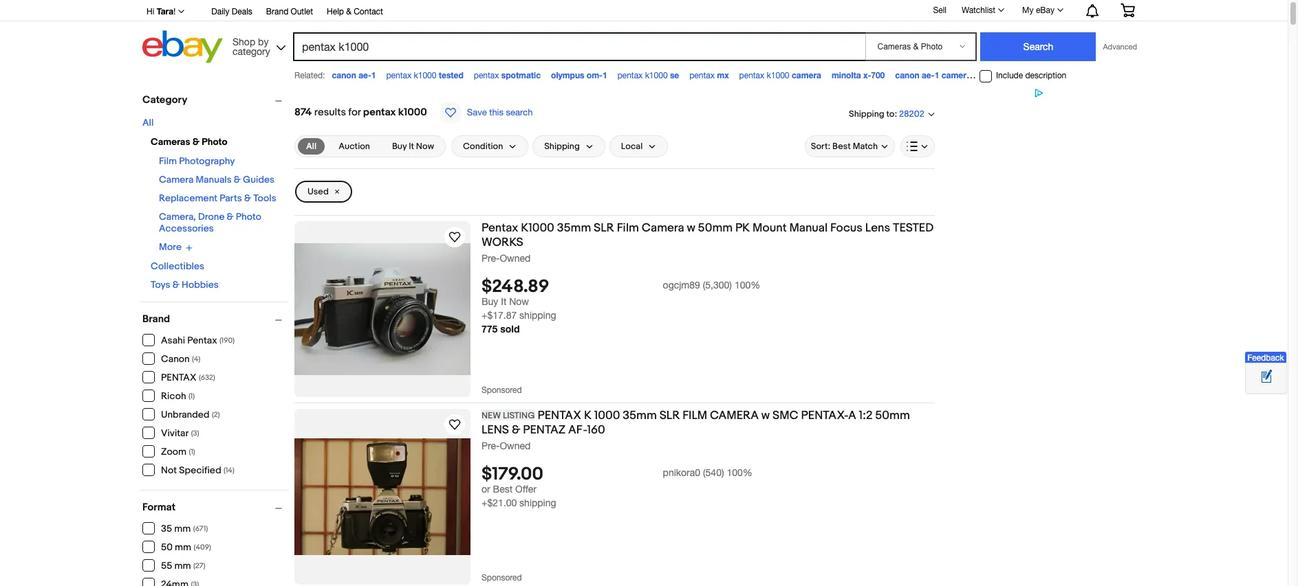 Task type: locate. For each thing, give the bounding box(es) containing it.
pentax inside pentax mx
[[690, 71, 715, 81]]

save
[[467, 107, 487, 118]]

1 mm from the top
[[174, 524, 191, 535]]

outlet
[[291, 7, 313, 17]]

pentax left description
[[982, 71, 1007, 81]]

1 horizontal spatial slr
[[660, 409, 680, 423]]

camera
[[710, 409, 759, 423]]

&
[[346, 7, 352, 17], [192, 136, 200, 148], [234, 174, 241, 186], [244, 193, 251, 204], [227, 211, 234, 223], [173, 279, 180, 291], [512, 424, 520, 438]]

daily
[[211, 7, 229, 17]]

1 horizontal spatial 1
[[603, 70, 607, 81]]

0 horizontal spatial 35mm
[[557, 222, 591, 235]]

to
[[887, 108, 895, 119]]

auction
[[339, 141, 370, 152]]

owned down lens
[[500, 441, 531, 452]]

(5,300)
[[703, 280, 732, 291]]

canon right 700 at the top of the page
[[895, 70, 920, 81]]

film photography camera manuals & guides replacement parts & tools camera, drone & photo accessories
[[159, 156, 276, 235]]

now
[[416, 141, 434, 152], [509, 297, 529, 308]]

pentax right the om-
[[618, 71, 643, 81]]

1 up 874 results for pentax k1000
[[371, 70, 376, 81]]

1 horizontal spatial w
[[762, 409, 770, 423]]

!
[[173, 7, 176, 17]]

save this search
[[467, 107, 533, 118]]

pentax k 1000 35mm slr film camera w smc pentax-a 1:2 50mm lens & pentaz af-160
[[482, 409, 910, 438]]

0 vertical spatial owned
[[500, 253, 531, 264]]

shipping down offer
[[520, 498, 556, 509]]

1 horizontal spatial camera
[[642, 222, 684, 235]]

watch pentax k 1000 35mm slr film camera w smc pentax-a 1:2 50mm lens & pentaz af-160 image
[[447, 417, 463, 433]]

k1000 inside pentax k1000 tested
[[414, 71, 437, 81]]

0 vertical spatial 35mm
[[557, 222, 591, 235]]

3 1 from the left
[[935, 70, 939, 81]]

collectibles link
[[151, 260, 204, 272]]

1 vertical spatial brand
[[142, 313, 170, 326]]

35mm right 1000
[[623, 409, 657, 423]]

ae- up 28202
[[922, 70, 935, 81]]

your shopping cart image
[[1120, 3, 1136, 17]]

canon
[[332, 70, 356, 81], [895, 70, 920, 81]]

1:2
[[859, 409, 873, 423]]

slr inside pentax k1000 35mm slr film camera w 50mm pk mount manual focus lens tested works pre-owned
[[594, 222, 614, 235]]

format button
[[142, 501, 288, 514]]

0 vertical spatial shipping
[[520, 310, 556, 321]]

1 vertical spatial shipping
[[544, 141, 580, 152]]

0 vertical spatial all link
[[142, 117, 154, 129]]

pentax k1000 35mm slr film camera w 50mm pk mount manual focus lens tested works image
[[294, 244, 471, 376]]

w left smc
[[762, 409, 770, 423]]

(1) right ricoh
[[189, 392, 195, 401]]

canon ae-1
[[332, 70, 376, 81]]

1 right olympus
[[603, 70, 607, 81]]

unbranded
[[161, 409, 210, 421]]

0 horizontal spatial pentax
[[161, 372, 197, 384]]

olympus om-1
[[551, 70, 607, 81]]

pentax up "(4)"
[[187, 335, 217, 347]]

0 vertical spatial w
[[687, 222, 696, 235]]

2 ae- from the left
[[922, 70, 935, 81]]

shipping inside shipping to : 28202
[[849, 108, 885, 119]]

0 horizontal spatial pentax
[[187, 335, 217, 347]]

sort: best match
[[811, 141, 878, 152]]

1 vertical spatial mm
[[175, 542, 191, 554]]

pentax up the pentaz
[[538, 409, 581, 423]]

1 vertical spatial buy
[[482, 297, 498, 308]]

1 vertical spatial (1)
[[189, 448, 195, 457]]

0 horizontal spatial all
[[142, 117, 154, 129]]

0 vertical spatial pentax
[[161, 372, 197, 384]]

pentax (632)
[[161, 372, 215, 384]]

1 horizontal spatial ae-
[[922, 70, 935, 81]]

mount
[[753, 222, 787, 235]]

k1000 left se
[[645, 71, 668, 81]]

pentax up ricoh (1)
[[161, 372, 197, 384]]

1 horizontal spatial now
[[509, 297, 529, 308]]

camera, drone & photo accessories link
[[159, 211, 261, 235]]

manuals
[[196, 174, 232, 186]]

1 vertical spatial 35mm
[[623, 409, 657, 423]]

1 horizontal spatial all
[[306, 141, 317, 152]]

film inside film photography camera manuals & guides replacement parts & tools camera, drone & photo accessories
[[159, 156, 177, 167]]

pentax mx
[[690, 70, 729, 81]]

1 pre- from the top
[[482, 253, 500, 264]]

film
[[159, 156, 177, 167], [617, 222, 639, 235]]

0 horizontal spatial canon
[[332, 70, 356, 81]]

pentax k1000 35mm slr film camera w 50mm pk mount manual focus lens tested works heading
[[482, 222, 934, 250]]

camera
[[792, 70, 822, 81], [942, 70, 971, 81]]

0 horizontal spatial camera
[[159, 174, 194, 186]]

pentax inside pentax k 1000 35mm slr film camera w smc pentax-a 1:2 50mm lens & pentaz af-160
[[538, 409, 581, 423]]

pentax for pentax spotmatic
[[474, 71, 499, 81]]

1 horizontal spatial pentax
[[538, 409, 581, 423]]

af-
[[568, 424, 587, 438]]

all link down 874
[[298, 138, 325, 155]]

0 vertical spatial pentax
[[482, 222, 518, 235]]

2 1 from the left
[[603, 70, 607, 81]]

pentax k1000 se
[[618, 70, 679, 81]]

pentax right mx
[[739, 71, 765, 81]]

pentax inside 'pentax k1000 camera'
[[739, 71, 765, 81]]

pentax k1000 tested
[[386, 70, 464, 81]]

None submit
[[981, 32, 1096, 61]]

0 vertical spatial buy
[[392, 141, 407, 152]]

& inside collectibles toys & hobbies
[[173, 279, 180, 291]]

1 vertical spatial shipping
[[520, 498, 556, 509]]

& right help
[[346, 7, 352, 17]]

shipping for shipping
[[544, 141, 580, 152]]

tested
[[893, 222, 934, 235]]

buy inside ogcjm89 (5,300) 100% buy it now +$17.87 shipping 775 sold
[[482, 297, 498, 308]]

1 horizontal spatial it
[[501, 297, 507, 308]]

w
[[687, 222, 696, 235], [762, 409, 770, 423]]

it right auction "link"
[[409, 141, 414, 152]]

hobbies
[[182, 279, 219, 291]]

it up +$17.87
[[501, 297, 507, 308]]

k1000 right mx
[[767, 71, 790, 81]]

brand left outlet
[[266, 7, 288, 17]]

0 vertical spatial camera
[[159, 174, 194, 186]]

All selected text field
[[306, 140, 317, 153]]

all down category
[[142, 117, 154, 129]]

0 vertical spatial best
[[833, 141, 851, 152]]

0 horizontal spatial 50mm
[[698, 222, 733, 235]]

best up +$21.00 in the bottom left of the page
[[493, 485, 513, 496]]

100% right (5,300)
[[735, 280, 760, 291]]

watch pentax k1000 35mm slr film camera w 50mm pk mount manual focus lens tested works image
[[447, 229, 463, 246]]

& up film photography link
[[192, 136, 200, 148]]

1 vertical spatial slr
[[660, 409, 680, 423]]

0 horizontal spatial film
[[159, 156, 177, 167]]

1 horizontal spatial buy
[[482, 297, 498, 308]]

0 horizontal spatial ae-
[[359, 70, 371, 81]]

slr right "k1000"
[[594, 222, 614, 235]]

listing options selector. list view selected. image
[[907, 141, 929, 152]]

w left pk
[[687, 222, 696, 235]]

all
[[142, 117, 154, 129], [306, 141, 317, 152]]

1 owned from the top
[[500, 253, 531, 264]]

1 vertical spatial pentax
[[538, 409, 581, 423]]

0 horizontal spatial brand
[[142, 313, 170, 326]]

1 vertical spatial camera
[[642, 222, 684, 235]]

pentax inside pentax k1000 tested
[[386, 71, 412, 81]]

pentax left mx
[[690, 71, 715, 81]]

category button
[[142, 94, 288, 107]]

shipping
[[520, 310, 556, 321], [520, 498, 556, 509]]

0 vertical spatial all
[[142, 117, 154, 129]]

zoom (1)
[[161, 447, 195, 458]]

100% right (540)
[[727, 468, 753, 479]]

none submit inside shop by category banner
[[981, 32, 1096, 61]]

0 vertical spatial now
[[416, 141, 434, 152]]

1 horizontal spatial shipping
[[849, 108, 885, 119]]

camera manuals & guides link
[[159, 174, 275, 186]]

100% inside ogcjm89 (5,300) 100% buy it now +$17.87 shipping 775 sold
[[735, 280, 760, 291]]

1 horizontal spatial photo
[[236, 211, 261, 223]]

camera left minolta
[[792, 70, 822, 81]]

2 owned from the top
[[500, 441, 531, 452]]

brand up asahi
[[142, 313, 170, 326]]

pentax inside pentax spotmatic
[[474, 71, 499, 81]]

& inside pentax k 1000 35mm slr film camera w smc pentax-a 1:2 50mm lens & pentaz af-160
[[512, 424, 520, 438]]

3 mm from the top
[[174, 561, 191, 572]]

1 vertical spatial owned
[[500, 441, 531, 452]]

1 horizontal spatial canon
[[895, 70, 920, 81]]

match
[[853, 141, 878, 152]]

(540)
[[703, 468, 724, 479]]

1 vertical spatial it
[[501, 297, 507, 308]]

50mm right 1:2
[[875, 409, 910, 423]]

or
[[482, 485, 490, 496]]

k1000 inside 'pentax k1000 camera'
[[767, 71, 790, 81]]

toys
[[151, 279, 170, 291]]

1 canon from the left
[[332, 70, 356, 81]]

k1000 inside pentax k1000 se
[[645, 71, 668, 81]]

1 1 from the left
[[371, 70, 376, 81]]

pentax
[[386, 71, 412, 81], [474, 71, 499, 81], [618, 71, 643, 81], [690, 71, 715, 81], [739, 71, 765, 81], [982, 71, 1007, 81], [363, 106, 396, 119]]

(1) for zoom
[[189, 448, 195, 457]]

pentax left the spotmatic
[[474, 71, 499, 81]]

ae- up 874 results for pentax k1000
[[359, 70, 371, 81]]

1 horizontal spatial pentax
[[482, 222, 518, 235]]

k1000
[[414, 71, 437, 81], [645, 71, 668, 81], [767, 71, 790, 81], [1009, 71, 1032, 81], [398, 106, 427, 119]]

shop by category
[[233, 36, 270, 57]]

50mm inside pentax k1000 35mm slr film camera w 50mm pk mount manual focus lens tested works pre-owned
[[698, 222, 733, 235]]

canon for canon ae-1
[[332, 70, 356, 81]]

& right toys
[[173, 279, 180, 291]]

& inside account navigation
[[346, 7, 352, 17]]

1 shipping from the top
[[520, 310, 556, 321]]

1 right 700 at the top of the page
[[935, 70, 939, 81]]

buy right auction "link"
[[392, 141, 407, 152]]

1 horizontal spatial 35mm
[[623, 409, 657, 423]]

camera inside film photography camera manuals & guides replacement parts & tools camera, drone & photo accessories
[[159, 174, 194, 186]]

all link down category
[[142, 117, 154, 129]]

775
[[482, 324, 498, 335]]

1 vertical spatial pre-
[[482, 441, 500, 452]]

2 canon from the left
[[895, 70, 920, 81]]

shipping inside dropdown button
[[544, 141, 580, 152]]

pentax for pentax k1000 tested
[[386, 71, 412, 81]]

pentax inside pentax k1000 se
[[618, 71, 643, 81]]

replacement
[[159, 193, 218, 204]]

manual
[[790, 222, 828, 235]]

(1) inside ricoh (1)
[[189, 392, 195, 401]]

auction link
[[330, 138, 378, 155]]

now left condition
[[416, 141, 434, 152]]

1 vertical spatial now
[[509, 297, 529, 308]]

0 vertical spatial 50mm
[[698, 222, 733, 235]]

mm right 50
[[175, 542, 191, 554]]

shipping inside ogcjm89 (5,300) 100% buy it now +$17.87 shipping 775 sold
[[520, 310, 556, 321]]

unbranded (2)
[[161, 409, 220, 421]]

& up parts
[[234, 174, 241, 186]]

0 vertical spatial shipping
[[849, 108, 885, 119]]

film inside pentax k1000 35mm slr film camera w 50mm pk mount manual focus lens tested works pre-owned
[[617, 222, 639, 235]]

pentax up works
[[482, 222, 518, 235]]

buy up +$17.87
[[482, 297, 498, 308]]

condition
[[463, 141, 503, 152]]

brand inside brand outlet link
[[266, 7, 288, 17]]

1 vertical spatial 50mm
[[875, 409, 910, 423]]

canon right the related:
[[332, 70, 356, 81]]

100% inside pnikora0 (540) 100% or best offer +$21.00 shipping
[[727, 468, 753, 479]]

1 vertical spatial best
[[493, 485, 513, 496]]

description
[[1026, 71, 1067, 81]]

photo
[[202, 136, 227, 148], [236, 211, 261, 223]]

camera up the replacement
[[159, 174, 194, 186]]

1 horizontal spatial film
[[617, 222, 639, 235]]

0 horizontal spatial 1
[[371, 70, 376, 81]]

2 shipping from the top
[[520, 498, 556, 509]]

1 ae- from the left
[[359, 70, 371, 81]]

photo up photography
[[202, 136, 227, 148]]

pentax k1000 camera
[[739, 70, 822, 81]]

pre- down works
[[482, 253, 500, 264]]

w inside pentax k1000 35mm slr film camera w 50mm pk mount manual focus lens tested works pre-owned
[[687, 222, 696, 235]]

0 vertical spatial brand
[[266, 7, 288, 17]]

brand
[[266, 7, 288, 17], [142, 313, 170, 326]]

1 vertical spatial all link
[[298, 138, 325, 155]]

2 vertical spatial mm
[[174, 561, 191, 572]]

1 vertical spatial 100%
[[727, 468, 753, 479]]

main content
[[294, 87, 935, 587]]

55 mm (27)
[[161, 561, 205, 572]]

& down listing
[[512, 424, 520, 438]]

0 vertical spatial 100%
[[735, 280, 760, 291]]

shop by category button
[[226, 31, 288, 60]]

brand button
[[142, 313, 288, 326]]

shipping up sold
[[520, 310, 556, 321]]

0 horizontal spatial camera
[[792, 70, 822, 81]]

shop
[[233, 36, 255, 47]]

k1000 left tested at top left
[[414, 71, 437, 81]]

now up +$17.87
[[509, 297, 529, 308]]

camera left pentax k1000
[[942, 70, 971, 81]]

1 horizontal spatial 50mm
[[875, 409, 910, 423]]

35mm right "k1000"
[[557, 222, 591, 235]]

pentax
[[161, 372, 197, 384], [538, 409, 581, 423]]

search
[[506, 107, 533, 118]]

(1) inside zoom (1)
[[189, 448, 195, 457]]

mm for 35 mm
[[174, 524, 191, 535]]

buy
[[392, 141, 407, 152], [482, 297, 498, 308]]

slr left film
[[660, 409, 680, 423]]

0 horizontal spatial all link
[[142, 117, 154, 129]]

0 horizontal spatial slr
[[594, 222, 614, 235]]

(1) for ricoh
[[189, 392, 195, 401]]

now inside ogcjm89 (5,300) 100% buy it now +$17.87 shipping 775 sold
[[509, 297, 529, 308]]

0 horizontal spatial w
[[687, 222, 696, 235]]

canon ae-1 camera
[[895, 70, 971, 81]]

0 vertical spatial it
[[409, 141, 414, 152]]

pentax k 1000 35mm slr film camera w smc pentax-a 1:2 50mm lens & pentaz af-160 image
[[294, 439, 471, 556]]

pre- down lens
[[482, 441, 500, 452]]

50mm left pk
[[698, 222, 733, 235]]

k1000 up buy it now link
[[398, 106, 427, 119]]

0 horizontal spatial shipping
[[544, 141, 580, 152]]

works
[[482, 236, 523, 250]]

1 horizontal spatial best
[[833, 141, 851, 152]]

0 vertical spatial pre-
[[482, 253, 500, 264]]

0 vertical spatial slr
[[594, 222, 614, 235]]

owned down works
[[500, 253, 531, 264]]

0 vertical spatial film
[[159, 156, 177, 167]]

photo down the tools
[[236, 211, 261, 223]]

canon for canon ae-1 camera
[[895, 70, 920, 81]]

w inside pentax k 1000 35mm slr film camera w smc pentax-a 1:2 50mm lens & pentaz af-160
[[762, 409, 770, 423]]

1 vertical spatial film
[[617, 222, 639, 235]]

1 vertical spatial w
[[762, 409, 770, 423]]

1 horizontal spatial camera
[[942, 70, 971, 81]]

account navigation
[[139, 0, 1146, 21]]

shipping
[[849, 108, 885, 119], [544, 141, 580, 152]]

sort:
[[811, 141, 831, 152]]

1 for om-1
[[603, 70, 607, 81]]

k1000 for camera
[[767, 71, 790, 81]]

0 horizontal spatial best
[[493, 485, 513, 496]]

(1) right zoom
[[189, 448, 195, 457]]

0 horizontal spatial photo
[[202, 136, 227, 148]]

mm right the 55
[[174, 561, 191, 572]]

shipping inside pnikora0 (540) 100% or best offer +$21.00 shipping
[[520, 498, 556, 509]]

pre-
[[482, 253, 500, 264], [482, 441, 500, 452]]

best inside pnikora0 (540) 100% or best offer +$21.00 shipping
[[493, 485, 513, 496]]

format
[[142, 501, 176, 514]]

camera up ogcjm89 at the top
[[642, 222, 684, 235]]

2 horizontal spatial 1
[[935, 70, 939, 81]]

help
[[327, 7, 344, 17]]

collectibles toys & hobbies
[[151, 260, 219, 291]]

shipping button
[[533, 136, 605, 158]]

vivitar
[[161, 428, 189, 440]]

best right sort:
[[833, 141, 851, 152]]

all down 874
[[306, 141, 317, 152]]

(2)
[[212, 411, 220, 420]]

pre- inside pentax k1000 35mm slr film camera w 50mm pk mount manual focus lens tested works pre-owned
[[482, 253, 500, 264]]

0 horizontal spatial now
[[416, 141, 434, 152]]

0 vertical spatial (1)
[[189, 392, 195, 401]]

1 horizontal spatial brand
[[266, 7, 288, 17]]

offer
[[515, 485, 537, 496]]

0 vertical spatial mm
[[174, 524, 191, 535]]

mm right 35
[[174, 524, 191, 535]]

1 vertical spatial photo
[[236, 211, 261, 223]]

pentax right canon ae-1
[[386, 71, 412, 81]]

2 mm from the top
[[175, 542, 191, 554]]



Task type: vqa. For each thing, say whether or not it's contained in the screenshot.


Task type: describe. For each thing, give the bounding box(es) containing it.
50 mm (409)
[[161, 542, 211, 554]]

listing
[[503, 411, 535, 422]]

700
[[871, 70, 885, 81]]

28202
[[899, 109, 925, 120]]

drone
[[198, 211, 225, 223]]

mm for 50 mm
[[175, 542, 191, 554]]

advanced link
[[1096, 33, 1144, 61]]

k1000 for tested
[[414, 71, 437, 81]]

874 results for pentax k1000
[[294, 106, 427, 119]]

tara
[[157, 6, 173, 17]]

& right parts
[[244, 193, 251, 204]]

main content containing $248.89
[[294, 87, 935, 587]]

asahi
[[161, 335, 185, 347]]

1 vertical spatial all
[[306, 141, 317, 152]]

(190)
[[219, 336, 235, 345]]

it inside ogcjm89 (5,300) 100% buy it now +$17.87 shipping 775 sold
[[501, 297, 507, 308]]

asahi pentax (190)
[[161, 335, 235, 347]]

(671)
[[193, 525, 208, 534]]

pentax for (632)
[[161, 372, 197, 384]]

100% for ogcjm89 (5,300) 100% buy it now +$17.87 shipping 775 sold
[[735, 280, 760, 291]]

pentax for pentax k1000 se
[[618, 71, 643, 81]]

1 for ae-1
[[371, 70, 376, 81]]

(632)
[[199, 374, 215, 383]]

(27)
[[193, 562, 205, 571]]

pnikora0 (540) 100% or best offer +$21.00 shipping
[[482, 468, 753, 509]]

pnikora0
[[663, 468, 701, 479]]

ae- for canon ae-1 camera
[[922, 70, 935, 81]]

help & contact link
[[327, 5, 383, 20]]

mm for 55 mm
[[174, 561, 191, 572]]

contact
[[354, 7, 383, 17]]

feedback
[[1248, 354, 1284, 363]]

1 horizontal spatial all link
[[298, 138, 325, 155]]

50mm inside pentax k 1000 35mm slr film camera w smc pentax-a 1:2 50mm lens & pentaz af-160
[[875, 409, 910, 423]]

film photography link
[[159, 156, 235, 167]]

accessories
[[159, 223, 214, 235]]

used link
[[295, 181, 352, 203]]

pentax k1000 35mm slr film camera w 50mm pk mount manual focus lens tested works link
[[482, 222, 935, 253]]

olympus
[[551, 70, 585, 81]]

local button
[[610, 136, 668, 158]]

photo inside film photography camera manuals & guides replacement parts & tools camera, drone & photo accessories
[[236, 211, 261, 223]]

owned inside pentax k1000 35mm slr film camera w 50mm pk mount manual focus lens tested works pre-owned
[[500, 253, 531, 264]]

x-
[[864, 70, 871, 81]]

pentax for pentax mx
[[690, 71, 715, 81]]

brand outlet link
[[266, 5, 313, 20]]

2 camera from the left
[[942, 70, 971, 81]]

ae- for canon ae-1
[[359, 70, 371, 81]]

help & contact
[[327, 7, 383, 17]]

35mm inside pentax k 1000 35mm slr film camera w smc pentax-a 1:2 50mm lens & pentaz af-160
[[623, 409, 657, 423]]

collectibles
[[151, 260, 204, 272]]

shop by category banner
[[139, 0, 1146, 67]]

my ebay link
[[1015, 2, 1070, 19]]

lens
[[482, 424, 509, 438]]

pentax for pentax k1000
[[982, 71, 1007, 81]]

35 mm (671)
[[161, 524, 208, 535]]

0 vertical spatial photo
[[202, 136, 227, 148]]

(3)
[[191, 429, 199, 438]]

1000
[[594, 409, 620, 423]]

category
[[233, 46, 270, 57]]

replacement parts & tools link
[[159, 193, 276, 204]]

sold
[[500, 324, 520, 335]]

smc
[[773, 409, 799, 423]]

(14)
[[224, 467, 235, 475]]

pentax-
[[801, 409, 848, 423]]

shipping for pnikora0 (540) 100% or best offer +$21.00 shipping
[[520, 498, 556, 509]]

camera,
[[159, 211, 196, 223]]

50
[[161, 542, 173, 554]]

& down parts
[[227, 211, 234, 223]]

160
[[587, 424, 605, 438]]

best inside sort: best match dropdown button
[[833, 141, 851, 152]]

sort: best match button
[[805, 136, 895, 158]]

pentax k1000
[[982, 71, 1034, 81]]

1 camera from the left
[[792, 70, 822, 81]]

a
[[848, 409, 856, 423]]

om-
[[587, 70, 603, 81]]

pentax for k
[[538, 409, 581, 423]]

shipping for ogcjm89 (5,300) 100% buy it now +$17.87 shipping 775 sold
[[520, 310, 556, 321]]

buy it now
[[392, 141, 434, 152]]

pentax for pentax k1000 camera
[[739, 71, 765, 81]]

local
[[621, 141, 643, 152]]

pentax right for
[[363, 106, 396, 119]]

pentax spotmatic
[[474, 70, 541, 81]]

results
[[314, 106, 346, 119]]

my
[[1023, 6, 1034, 15]]

minolta x-700
[[832, 70, 885, 81]]

35mm inside pentax k1000 35mm slr film camera w 50mm pk mount manual focus lens tested works pre-owned
[[557, 222, 591, 235]]

shipping for shipping to : 28202
[[849, 108, 885, 119]]

hi
[[147, 7, 154, 17]]

(409)
[[194, 544, 211, 553]]

ogcjm89 (5,300) 100% buy it now +$17.87 shipping 775 sold
[[482, 280, 760, 335]]

k1000 for se
[[645, 71, 668, 81]]

+$17.87
[[482, 310, 517, 321]]

brand for brand outlet
[[266, 7, 288, 17]]

100% for pnikora0 (540) 100% or best offer +$21.00 shipping
[[727, 468, 753, 479]]

pentax k1000 35mm slr film camera w 50mm pk mount manual focus lens tested works pre-owned
[[482, 222, 934, 264]]

pentax k 1000 35mm slr film camera w smc pentax-a 1:2 50mm lens & pentaz af-160 heading
[[482, 409, 910, 438]]

brand for brand
[[142, 313, 170, 326]]

+$21.00
[[482, 498, 517, 509]]

ebay
[[1036, 6, 1055, 15]]

not specified (14)
[[161, 465, 235, 477]]

watchlist
[[962, 6, 996, 15]]

55
[[161, 561, 172, 572]]

0 horizontal spatial buy
[[392, 141, 407, 152]]

minolta
[[832, 70, 861, 81]]

by
[[258, 36, 269, 47]]

canon (4)
[[161, 354, 201, 365]]

slr inside pentax k 1000 35mm slr film camera w smc pentax-a 1:2 50mm lens & pentaz af-160
[[660, 409, 680, 423]]

for
[[348, 106, 361, 119]]

category
[[142, 94, 187, 107]]

deals
[[232, 7, 252, 17]]

include
[[996, 71, 1023, 81]]

Search for anything text field
[[295, 34, 863, 60]]

874
[[294, 106, 312, 119]]

ricoh (1)
[[161, 391, 195, 403]]

2 pre- from the top
[[482, 441, 500, 452]]

lens
[[865, 222, 890, 235]]

ricoh
[[161, 391, 186, 403]]

related:
[[294, 71, 325, 81]]

k1000 down my
[[1009, 71, 1032, 81]]

k
[[584, 409, 592, 423]]

cameras
[[151, 136, 190, 148]]

more button
[[159, 242, 193, 254]]

:
[[895, 108, 897, 119]]

0 horizontal spatial it
[[409, 141, 414, 152]]

pentax inside pentax k1000 35mm slr film camera w 50mm pk mount manual focus lens tested works pre-owned
[[482, 222, 518, 235]]

specified
[[179, 465, 221, 477]]

daily deals link
[[211, 5, 252, 20]]

camera inside pentax k1000 35mm slr film camera w 50mm pk mount manual focus lens tested works pre-owned
[[642, 222, 684, 235]]

not
[[161, 465, 177, 477]]

1 vertical spatial pentax
[[187, 335, 217, 347]]

$179.00
[[482, 465, 543, 486]]

advertisement region
[[946, 87, 1056, 500]]



